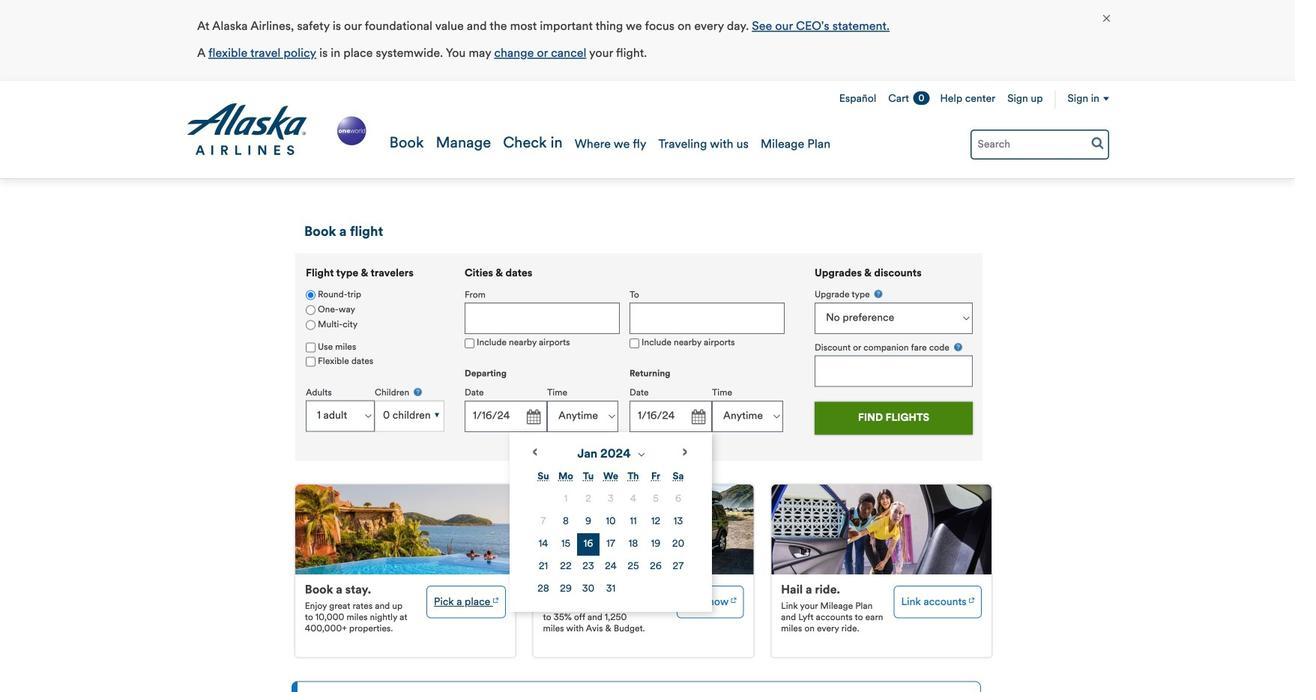 Task type: locate. For each thing, give the bounding box(es) containing it.
3 row from the top
[[532, 534, 690, 556]]

grid
[[532, 466, 690, 601]]

open datepicker image
[[523, 407, 544, 428], [687, 407, 708, 428]]

  checkbox
[[306, 343, 316, 353]]

None text field
[[815, 356, 973, 387], [465, 401, 547, 432], [815, 356, 973, 387], [465, 401, 547, 432]]

2 open datepicker image from the left
[[687, 407, 708, 428]]

0 horizontal spatial group
[[295, 253, 454, 452]]

1   radio from the top
[[306, 291, 316, 300]]

cell
[[555, 489, 577, 511], [577, 489, 600, 511], [600, 489, 622, 511], [622, 489, 645, 511], [645, 489, 667, 511], [667, 489, 690, 511], [532, 511, 555, 534], [555, 511, 577, 534], [577, 511, 600, 534], [600, 511, 622, 534], [622, 511, 645, 534], [645, 511, 667, 534], [667, 511, 690, 534], [532, 534, 555, 556], [555, 534, 577, 556], [577, 534, 600, 556], [600, 534, 622, 556], [622, 534, 645, 556], [645, 534, 667, 556], [667, 534, 690, 556], [532, 556, 555, 579], [555, 556, 577, 579], [577, 556, 600, 579], [600, 556, 622, 579], [622, 556, 645, 579], [645, 556, 667, 579], [667, 556, 690, 579], [532, 579, 555, 601], [555, 579, 577, 601], [577, 579, 600, 601], [600, 579, 622, 601]]

header nav bar navigation
[[0, 81, 1295, 179]]

1 horizontal spatial group
[[465, 268, 795, 612]]

row
[[532, 489, 690, 511], [532, 511, 690, 534], [532, 534, 690, 556], [532, 556, 690, 579], [532, 579, 690, 601]]

0 vertical spatial   radio
[[306, 291, 316, 300]]

None submit
[[815, 402, 973, 435]]

2   radio from the top
[[306, 306, 316, 315]]

None checkbox
[[306, 357, 316, 367]]

0 horizontal spatial open datepicker image
[[523, 407, 544, 428]]

None checkbox
[[465, 339, 475, 348], [630, 339, 640, 348], [465, 339, 475, 348], [630, 339, 640, 348]]

None text field
[[465, 303, 620, 334], [630, 303, 785, 334], [630, 401, 712, 432], [465, 303, 620, 334], [630, 303, 785, 334], [630, 401, 712, 432]]

2 horizontal spatial group
[[815, 289, 973, 387]]

1 open datepicker image from the left
[[523, 407, 544, 428]]

2 vertical spatial   radio
[[306, 321, 316, 330]]

rent now image
[[731, 593, 737, 606]]

  radio
[[306, 291, 316, 300], [306, 306, 316, 315], [306, 321, 316, 330]]

group
[[295, 253, 454, 452], [465, 268, 795, 612], [815, 289, 973, 387]]

1 vertical spatial   radio
[[306, 306, 316, 315]]

some kids opening a door image
[[772, 485, 992, 575]]

1 horizontal spatial open datepicker image
[[687, 407, 708, 428]]

4 row from the top
[[532, 556, 690, 579]]

photo of an suv driving towards a mountain image
[[534, 485, 754, 575]]

option group
[[306, 289, 445, 334]]



Task type: describe. For each thing, give the bounding box(es) containing it.
search button image
[[1092, 136, 1104, 149]]

2 row from the top
[[532, 511, 690, 534]]

1 row from the top
[[532, 489, 690, 511]]

3   radio from the top
[[306, 321, 316, 330]]

book a stay image
[[493, 593, 498, 606]]

5 row from the top
[[532, 579, 690, 601]]

photo of a hotel with a swimming pool and palm trees image
[[295, 485, 516, 575]]

Search text field
[[971, 130, 1110, 160]]

alaska airlines logo image
[[186, 103, 308, 156]]

book rides image
[[970, 593, 975, 606]]

oneworld logo image
[[334, 114, 369, 148]]



